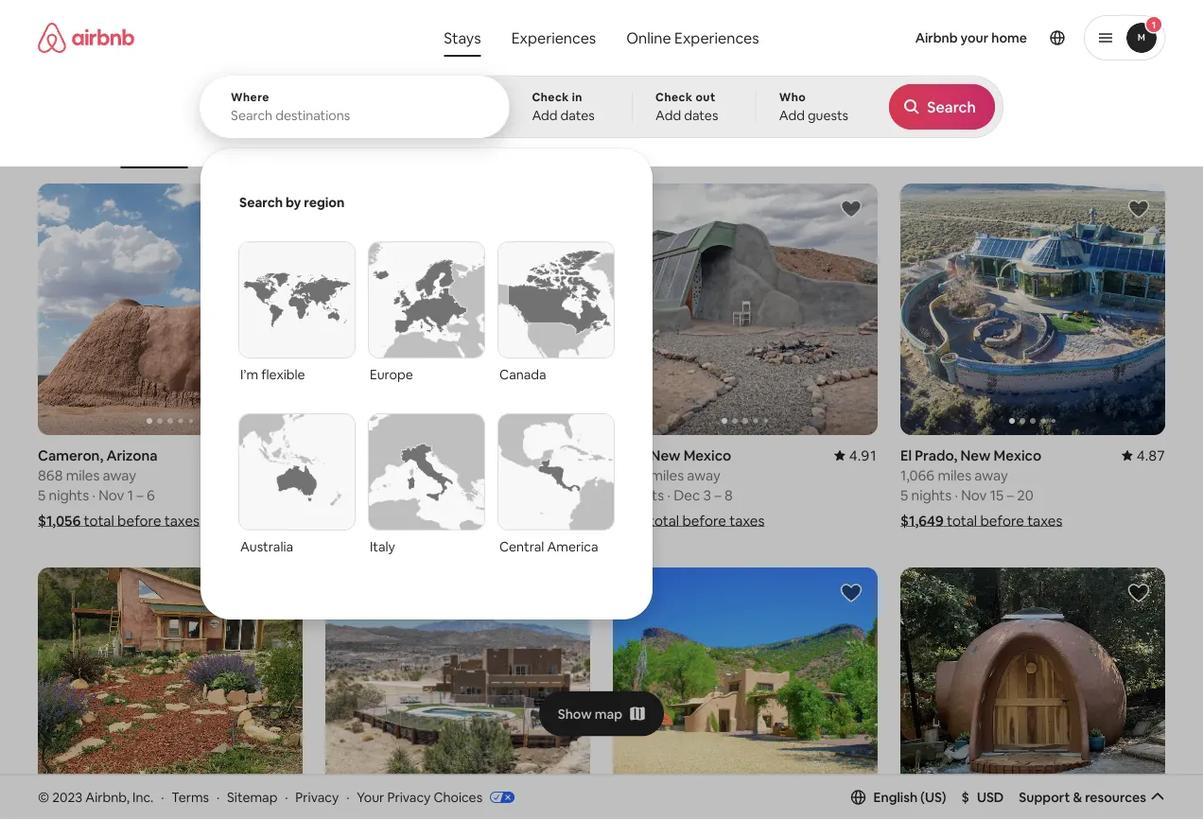 Task type: describe. For each thing, give the bounding box(es) containing it.
region
[[304, 194, 345, 211]]

map
[[595, 705, 623, 722]]

nights inside cameron, arizona 868 miles away 5 nights · nov 1 – 6 $1,056 total before taxes
[[49, 486, 89, 504]]

who add guests
[[779, 90, 848, 124]]

online experiences
[[626, 28, 759, 47]]

taxes inside cameron, arizona 868 miles away 5 nights · nov 1 – 6 $1,056 total before taxes
[[164, 511, 200, 530]]

airbnb,
[[85, 788, 130, 805]]

miles inside cameron, arizona 868 miles away 5 nights · nov 1 – 6 $1,056 total before taxes
[[66, 466, 100, 484]]

ski-in/out
[[219, 140, 271, 155]]

show
[[558, 705, 592, 722]]

display total before taxes
[[971, 124, 1108, 139]]

your
[[357, 788, 384, 805]]

inc.
[[132, 788, 154, 805]]

check for check out add dates
[[656, 90, 693, 105]]

homes
[[152, 140, 188, 155]]

total inside bernalillo, new mexico 1,086 miles away 5 nights · nov 1 – 6 $2,996 total before taxes
[[374, 511, 404, 530]]

what can we help you find? tab list
[[429, 19, 611, 57]]

cameron,
[[38, 446, 103, 464]]

taos,
[[613, 446, 647, 464]]

display
[[971, 124, 1010, 139]]

· inside the taos, new mexico 1,066 miles away 5 nights · dec 3 – 8 $970 total before taxes
[[667, 486, 670, 504]]

support & resources button
[[1019, 789, 1165, 806]]

display total before taxes switch
[[1115, 120, 1149, 143]]

– inside cameron, arizona 868 miles away 5 nights · nov 1 – 6 $1,056 total before taxes
[[136, 486, 144, 504]]

choices
[[434, 788, 483, 805]]

australia
[[240, 538, 293, 555]]

stays
[[444, 28, 481, 47]]

europe
[[370, 366, 413, 383]]

$
[[962, 789, 969, 806]]

$970
[[613, 511, 646, 530]]

islands
[[393, 140, 430, 155]]

away inside bernalillo, new mexico 1,086 miles away 5 nights · nov 1 – 6 $2,996 total before taxes
[[399, 466, 433, 484]]

cameron, arizona 868 miles away 5 nights · nov 1 – 6 $1,056 total before taxes
[[38, 446, 200, 530]]

· right terms
[[217, 788, 220, 805]]

kitchens
[[671, 140, 717, 155]]

1 privacy from the left
[[295, 788, 339, 805]]

search
[[239, 194, 283, 211]]

show map button
[[539, 691, 664, 736]]

in
[[572, 90, 582, 105]]

guests
[[808, 107, 848, 124]]

©
[[38, 788, 49, 805]]

home
[[991, 29, 1027, 46]]

add for check out add dates
[[656, 107, 681, 124]]

4.91 out of 5 average rating image
[[834, 446, 878, 464]]

dates for check in add dates
[[561, 107, 595, 124]]

i'm flexible
[[240, 366, 305, 383]]

1,086
[[325, 466, 359, 484]]

who
[[779, 90, 806, 105]]

privacy link
[[295, 788, 339, 805]]

(us)
[[920, 789, 946, 806]]

mexico inside the el prado, new mexico 1,066 miles away 5 nights · nov 15 – 20 $1,649 total before taxes
[[994, 446, 1042, 464]]

experiences inside button
[[511, 28, 596, 47]]

4.87 out of 5 average rating image
[[1122, 446, 1165, 464]]

english (us) button
[[851, 789, 946, 806]]

total inside cameron, arizona 868 miles away 5 nights · nov 1 – 6 $1,056 total before taxes
[[84, 511, 114, 530]]

mexico for 1,066 miles away
[[684, 446, 731, 464]]

– inside bernalillo, new mexico 1,086 miles away 5 nights · nov 1 – 6 $2,996 total before taxes
[[424, 486, 431, 504]]

6 inside bernalillo, new mexico 1,086 miles away 5 nights · nov 1 – 6 $2,996 total before taxes
[[434, 486, 442, 504]]

airbnb your home
[[915, 29, 1027, 46]]

&
[[1073, 789, 1082, 806]]

bernalillo, new mexico 1,086 miles away 5 nights · nov 1 – 6 $2,996 total before taxes
[[325, 446, 490, 530]]

new inside the el prado, new mexico 1,066 miles away 5 nights · nov 15 – 20 $1,649 total before taxes
[[961, 446, 991, 464]]

before inside cameron, arizona 868 miles away 5 nights · nov 1 – 6 $1,056 total before taxes
[[117, 511, 161, 530]]

total inside button
[[1012, 124, 1038, 139]]

dec
[[674, 486, 700, 504]]

prado,
[[915, 446, 957, 464]]

1 inside bernalillo, new mexico 1,086 miles away 5 nights · nov 1 – 6 $2,996 total before taxes
[[415, 486, 421, 504]]

$1,056
[[38, 511, 81, 530]]

surfing
[[475, 140, 514, 155]]

stays tab panel
[[200, 76, 1004, 620]]

your privacy choices link
[[357, 788, 515, 807]]

taxes inside bernalillo, new mexico 1,086 miles away 5 nights · nov 1 – 6 $2,996 total before taxes
[[454, 511, 490, 530]]

chef's kitchens
[[635, 140, 717, 155]]

usd
[[977, 789, 1004, 806]]

your
[[961, 29, 989, 46]]

display total before taxes button
[[955, 109, 1165, 154]]

nov inside the el prado, new mexico 1,066 miles away 5 nights · nov 15 – 20 $1,649 total before taxes
[[961, 486, 987, 504]]

central
[[499, 538, 544, 555]]

$2,996
[[325, 511, 371, 530]]

flexible
[[261, 366, 305, 383]]

el
[[900, 446, 912, 464]]

miles inside the taos, new mexico 1,066 miles away 5 nights · dec 3 – 8 $970 total before taxes
[[650, 466, 684, 484]]

Where field
[[231, 107, 478, 124]]

5 inside the taos, new mexico 1,066 miles away 5 nights · dec 3 – 8 $970 total before taxes
[[613, 486, 621, 504]]

arizona
[[106, 446, 158, 464]]

5.0
[[570, 446, 590, 464]]

in/out
[[239, 140, 271, 155]]

i'm
[[240, 366, 258, 383]]

check out add dates
[[656, 90, 718, 124]]

20
[[1017, 486, 1034, 504]]

privacy inside "link"
[[387, 788, 431, 805]]

canada
[[499, 366, 546, 383]]

868
[[38, 466, 63, 484]]

sitemap link
[[227, 788, 277, 805]]

earth homes
[[121, 140, 188, 155]]

by
[[286, 194, 301, 211]]

online
[[626, 28, 671, 47]]

english
[[874, 789, 918, 806]]

earth
[[121, 140, 150, 155]]

4.91 for taos, new mexico 1,066 miles away 5 nights · dec 3 – 8 $970 total before taxes
[[849, 446, 878, 464]]



Task type: vqa. For each thing, say whether or not it's contained in the screenshot.


Task type: locate. For each thing, give the bounding box(es) containing it.
1,066 down taos,
[[613, 466, 647, 484]]

6 inside cameron, arizona 868 miles away 5 nights · nov 1 – 6 $1,056 total before taxes
[[147, 486, 155, 504]]

1 horizontal spatial 6
[[434, 486, 442, 504]]

1,066
[[613, 466, 647, 484], [900, 466, 935, 484]]

2 away from the left
[[399, 466, 433, 484]]

add for check in add dates
[[532, 107, 558, 124]]

1 nov from the left
[[99, 486, 124, 504]]

new right the bernalillo,
[[393, 446, 423, 464]]

None search field
[[200, 0, 1004, 620]]

0 horizontal spatial experiences
[[511, 28, 596, 47]]

mexico inside the taos, new mexico 1,066 miles away 5 nights · dec 3 – 8 $970 total before taxes
[[684, 446, 731, 464]]

privacy
[[295, 788, 339, 805], [387, 788, 431, 805]]

terms
[[171, 788, 209, 805]]

ski-
[[219, 140, 239, 155]]

resources
[[1085, 789, 1146, 806]]

new right taos,
[[650, 446, 681, 464]]

add to wishlist: el prado, new mexico image
[[1127, 198, 1150, 220]]

1 horizontal spatial experiences
[[674, 28, 759, 47]]

2 6 from the left
[[434, 486, 442, 504]]

1 dates from the left
[[561, 107, 595, 124]]

1 horizontal spatial 1,066
[[900, 466, 935, 484]]

check
[[532, 90, 569, 105], [656, 90, 693, 105]]

1,066 inside the taos, new mexico 1,066 miles away 5 nights · dec 3 – 8 $970 total before taxes
[[613, 466, 647, 484]]

bernalillo,
[[325, 446, 390, 464]]

new right prado,
[[961, 446, 991, 464]]

check in add dates
[[532, 90, 595, 124]]

1 horizontal spatial 1
[[415, 486, 421, 504]]

2 horizontal spatial new
[[961, 446, 991, 464]]

dates
[[561, 107, 595, 124], [684, 107, 718, 124]]

1 horizontal spatial nov
[[386, 486, 412, 504]]

· down the bernalillo,
[[380, 486, 383, 504]]

4 5 from the left
[[900, 486, 908, 504]]

2 experiences from the left
[[674, 28, 759, 47]]

profile element
[[791, 0, 1165, 76]]

4.87
[[1137, 446, 1165, 464]]

1 button
[[1084, 15, 1165, 61]]

3
[[703, 486, 711, 504]]

1 horizontal spatial add
[[656, 107, 681, 124]]

check inside check out add dates
[[656, 90, 693, 105]]

check left in
[[532, 90, 569, 105]]

2 mexico from the left
[[684, 446, 731, 464]]

1 miles from the left
[[66, 466, 100, 484]]

· right inc.
[[161, 788, 164, 805]]

away up 15
[[975, 466, 1008, 484]]

4 – from the left
[[1007, 486, 1014, 504]]

· inside the el prado, new mexico 1,066 miles away 5 nights · nov 15 – 20 $1,649 total before taxes
[[955, 486, 958, 504]]

4.91 left the bernalillo,
[[274, 446, 303, 464]]

dates inside check out add dates
[[684, 107, 718, 124]]

0 horizontal spatial new
[[393, 446, 423, 464]]

1 new from the left
[[393, 446, 423, 464]]

total down dec
[[649, 511, 679, 530]]

· left the privacy link
[[285, 788, 288, 805]]

1 horizontal spatial dates
[[684, 107, 718, 124]]

sitemap
[[227, 788, 277, 805]]

1 horizontal spatial new
[[650, 446, 681, 464]]

total right display
[[1012, 124, 1038, 139]]

online experiences link
[[611, 19, 774, 57]]

0 horizontal spatial dates
[[561, 107, 595, 124]]

1 horizontal spatial privacy
[[387, 788, 431, 805]]

3 new from the left
[[961, 446, 991, 464]]

·
[[92, 486, 95, 504], [380, 486, 383, 504], [667, 486, 670, 504], [955, 486, 958, 504], [161, 788, 164, 805], [217, 788, 220, 805], [285, 788, 288, 805], [346, 788, 349, 805]]

4 away from the left
[[975, 466, 1008, 484]]

3 away from the left
[[687, 466, 720, 484]]

add down who
[[779, 107, 805, 124]]

before down 3
[[682, 511, 726, 530]]

1 horizontal spatial check
[[656, 90, 693, 105]]

airbnb your home link
[[904, 18, 1039, 58]]

italy
[[370, 538, 395, 555]]

nights up the '$1,649'
[[911, 486, 952, 504]]

group containing earth homes
[[38, 95, 841, 168]]

– inside the el prado, new mexico 1,066 miles away 5 nights · nov 15 – 20 $1,649 total before taxes
[[1007, 486, 1014, 504]]

away inside the taos, new mexico 1,066 miles away 5 nights · dec 3 – 8 $970 total before taxes
[[687, 466, 720, 484]]

chef's
[[635, 140, 669, 155]]

riads
[[564, 140, 592, 155]]

airbnb
[[915, 29, 958, 46]]

2 horizontal spatial 1
[[1152, 18, 1156, 31]]

nov inside cameron, arizona 868 miles away 5 nights · nov 1 – 6 $1,056 total before taxes
[[99, 486, 124, 504]]

dates inside "check in add dates"
[[561, 107, 595, 124]]

2 horizontal spatial mexico
[[994, 446, 1042, 464]]

mexico
[[426, 446, 474, 464], [684, 446, 731, 464], [994, 446, 1042, 464]]

total right the '$1,649'
[[947, 511, 977, 530]]

4.91 left el
[[849, 446, 878, 464]]

add to wishlist: cameron, arizona image
[[265, 198, 288, 220]]

privacy left your
[[295, 788, 339, 805]]

2 check from the left
[[656, 90, 693, 105]]

taxes inside the taos, new mexico 1,066 miles away 5 nights · dec 3 – 8 $970 total before taxes
[[729, 511, 765, 530]]

1 1,066 from the left
[[613, 466, 647, 484]]

mexico inside bernalillo, new mexico 1,086 miles away 5 nights · nov 1 – 6 $2,996 total before taxes
[[426, 446, 474, 464]]

before right $2,996
[[407, 511, 451, 530]]

3 nov from the left
[[961, 486, 987, 504]]

away right 1,086
[[399, 466, 433, 484]]

nov left 15
[[961, 486, 987, 504]]

terms · sitemap · privacy
[[171, 788, 339, 805]]

miles inside the el prado, new mexico 1,066 miles away 5 nights · nov 15 – 20 $1,649 total before taxes
[[938, 466, 971, 484]]

5 up the '$1,649'
[[900, 486, 908, 504]]

1 – from the left
[[136, 486, 144, 504]]

2 miles from the left
[[362, 466, 396, 484]]

away inside the el prado, new mexico 1,066 miles away 5 nights · nov 15 – 20 $1,649 total before taxes
[[975, 466, 1008, 484]]

out
[[696, 90, 716, 105]]

before down 15
[[980, 511, 1024, 530]]

4.91 out of 5 average rating image
[[259, 446, 303, 464]]

–
[[136, 486, 144, 504], [424, 486, 431, 504], [714, 486, 721, 504], [1007, 486, 1014, 504]]

· left dec
[[667, 486, 670, 504]]

3 miles from the left
[[650, 466, 684, 484]]

before inside button
[[1040, 124, 1076, 139]]

support
[[1019, 789, 1070, 806]]

4.91 for cameron, arizona 868 miles away 5 nights · nov 1 – 6 $1,056 total before taxes
[[274, 446, 303, 464]]

total inside the el prado, new mexico 1,066 miles away 5 nights · nov 15 – 20 $1,649 total before taxes
[[947, 511, 977, 530]]

0 horizontal spatial 4.91
[[274, 446, 303, 464]]

2023
[[52, 788, 82, 805]]

2 horizontal spatial nov
[[961, 486, 987, 504]]

1 horizontal spatial mexico
[[684, 446, 731, 464]]

1 6 from the left
[[147, 486, 155, 504]]

away up 3
[[687, 466, 720, 484]]

1,066 down el
[[900, 466, 935, 484]]

· inside bernalillo, new mexico 1,086 miles away 5 nights · nov 1 – 6 $2,996 total before taxes
[[380, 486, 383, 504]]

add
[[532, 107, 558, 124], [656, 107, 681, 124], [779, 107, 805, 124]]

nights inside bernalillo, new mexico 1,086 miles away 5 nights · nov 1 – 6 $2,996 total before taxes
[[336, 486, 377, 504]]

0 horizontal spatial 1,066
[[613, 466, 647, 484]]

mexico right the bernalillo,
[[426, 446, 474, 464]]

mexico up 3
[[684, 446, 731, 464]]

$1,649
[[900, 511, 944, 530]]

nov down arizona on the left of the page
[[99, 486, 124, 504]]

15
[[990, 486, 1004, 504]]

miles down cameron,
[[66, 466, 100, 484]]

5 inside bernalillo, new mexico 1,086 miles away 5 nights · nov 1 – 6 $2,996 total before taxes
[[325, 486, 333, 504]]

0 horizontal spatial mexico
[[426, 446, 474, 464]]

away
[[103, 466, 136, 484], [399, 466, 433, 484], [687, 466, 720, 484], [975, 466, 1008, 484]]

check inside "check in add dates"
[[532, 90, 569, 105]]

add inside "check in add dates"
[[532, 107, 558, 124]]

add inside who add guests
[[779, 107, 805, 124]]

2 4.91 from the left
[[849, 446, 878, 464]]

before down arizona on the left of the page
[[117, 511, 161, 530]]

2 nov from the left
[[386, 486, 412, 504]]

1 away from the left
[[103, 466, 136, 484]]

new for taos,
[[650, 446, 681, 464]]

2 1,066 from the left
[[900, 466, 935, 484]]

nights inside the el prado, new mexico 1,066 miles away 5 nights · nov 15 – 20 $1,649 total before taxes
[[911, 486, 952, 504]]

2 privacy from the left
[[387, 788, 431, 805]]

1 5 from the left
[[38, 486, 46, 504]]

add inside check out add dates
[[656, 107, 681, 124]]

check for check in add dates
[[532, 90, 569, 105]]

new inside the taos, new mexico 1,066 miles away 5 nights · dec 3 – 8 $970 total before taxes
[[650, 446, 681, 464]]

add to wishlist: carson, new mexico image
[[840, 582, 863, 604]]

miles inside bernalillo, new mexico 1,086 miles away 5 nights · nov 1 – 6 $2,996 total before taxes
[[362, 466, 396, 484]]

add to wishlist: watsonville, california image
[[1127, 582, 1150, 604]]

2 – from the left
[[424, 486, 431, 504]]

support & resources
[[1019, 789, 1146, 806]]

0 horizontal spatial 6
[[147, 486, 155, 504]]

5 down the 868
[[38, 486, 46, 504]]

3 5 from the left
[[613, 486, 621, 504]]

before inside the el prado, new mexico 1,066 miles away 5 nights · nov 15 – 20 $1,649 total before taxes
[[980, 511, 1024, 530]]

add to wishlist: taos, new mexico image
[[840, 198, 863, 220]]

none search field containing stays
[[200, 0, 1004, 620]]

your privacy choices
[[357, 788, 483, 805]]

4 nights from the left
[[911, 486, 952, 504]]

2 nights from the left
[[336, 486, 377, 504]]

8
[[724, 486, 733, 504]]

1 4.91 from the left
[[274, 446, 303, 464]]

terms link
[[171, 788, 209, 805]]

before
[[1040, 124, 1076, 139], [117, 511, 161, 530], [407, 511, 451, 530], [682, 511, 726, 530], [980, 511, 1024, 530]]

america
[[547, 538, 598, 555]]

nights
[[49, 486, 89, 504], [336, 486, 377, 504], [624, 486, 664, 504], [911, 486, 952, 504]]

central america
[[499, 538, 598, 555]]

taos, new mexico 1,066 miles away 5 nights · dec 3 – 8 $970 total before taxes
[[613, 446, 765, 530]]

– inside the taos, new mexico 1,066 miles away 5 nights · dec 3 – 8 $970 total before taxes
[[714, 486, 721, 504]]

miles up dec
[[650, 466, 684, 484]]

1 check from the left
[[532, 90, 569, 105]]

show map
[[558, 705, 623, 722]]

4 miles from the left
[[938, 466, 971, 484]]

total inside the taos, new mexico 1,066 miles away 5 nights · dec 3 – 8 $970 total before taxes
[[649, 511, 679, 530]]

3 nights from the left
[[624, 486, 664, 504]]

before inside the taos, new mexico 1,066 miles away 5 nights · dec 3 – 8 $970 total before taxes
[[682, 511, 726, 530]]

1 nights from the left
[[49, 486, 89, 504]]

miles down the bernalillo,
[[362, 466, 396, 484]]

dates down in
[[561, 107, 595, 124]]

nov inside bernalillo, new mexico 1,086 miles away 5 nights · nov 1 – 6 $2,996 total before taxes
[[386, 486, 412, 504]]

2 dates from the left
[[684, 107, 718, 124]]

miles down prado,
[[938, 466, 971, 484]]

experiences up out at top right
[[674, 28, 759, 47]]

0 horizontal spatial 1
[[127, 486, 133, 504]]

check left out at top right
[[656, 90, 693, 105]]

1
[[1152, 18, 1156, 31], [127, 486, 133, 504], [415, 486, 421, 504]]

0 horizontal spatial privacy
[[295, 788, 339, 805]]

nights down 1,086
[[336, 486, 377, 504]]

3 add from the left
[[779, 107, 805, 124]]

5 inside cameron, arizona 868 miles away 5 nights · nov 1 – 6 $1,056 total before taxes
[[38, 486, 46, 504]]

where
[[231, 90, 269, 105]]

0 horizontal spatial check
[[532, 90, 569, 105]]

before right display
[[1040, 124, 1076, 139]]

0 horizontal spatial add
[[532, 107, 558, 124]]

away down arizona on the left of the page
[[103, 466, 136, 484]]

nov up 'italy'
[[386, 486, 412, 504]]

© 2023 airbnb, inc. ·
[[38, 788, 164, 805]]

5
[[38, 486, 46, 504], [325, 486, 333, 504], [613, 486, 621, 504], [900, 486, 908, 504]]

2 new from the left
[[650, 446, 681, 464]]

before inside bernalillo, new mexico 1,086 miles away 5 nights · nov 1 – 6 $2,996 total before taxes
[[407, 511, 451, 530]]

taxes inside the el prado, new mexico 1,066 miles away 5 nights · nov 15 – 20 $1,649 total before taxes
[[1027, 511, 1063, 530]]

privacy right your
[[387, 788, 431, 805]]

· inside cameron, arizona 868 miles away 5 nights · nov 1 – 6 $1,056 total before taxes
[[92, 486, 95, 504]]

experiences up in
[[511, 28, 596, 47]]

domes
[[309, 140, 347, 155]]

5 inside the el prado, new mexico 1,066 miles away 5 nights · nov 15 – 20 $1,649 total before taxes
[[900, 486, 908, 504]]

mexico for 1,086 miles away
[[426, 446, 474, 464]]

1 horizontal spatial 4.91
[[849, 446, 878, 464]]

$ usd
[[962, 789, 1004, 806]]

5 up $970
[[613, 486, 621, 504]]

mexico up 20 on the right bottom of page
[[994, 446, 1042, 464]]

total up 'italy'
[[374, 511, 404, 530]]

nights up $970
[[624, 486, 664, 504]]

1 inside dropdown button
[[1152, 18, 1156, 31]]

experiences button
[[496, 19, 611, 57]]

1 mexico from the left
[[426, 446, 474, 464]]

total right $1,056
[[84, 511, 114, 530]]

· left 15
[[955, 486, 958, 504]]

new for bernalillo,
[[393, 446, 423, 464]]

5 down 1,086
[[325, 486, 333, 504]]

el prado, new mexico 1,066 miles away 5 nights · nov 15 – 20 $1,649 total before taxes
[[900, 446, 1063, 530]]

5.0 out of 5 average rating image
[[555, 446, 590, 464]]

3 – from the left
[[714, 486, 721, 504]]

search by region
[[239, 194, 345, 211]]

2 5 from the left
[[325, 486, 333, 504]]

new inside bernalillo, new mexico 1,086 miles away 5 nights · nov 1 – 6 $2,996 total before taxes
[[393, 446, 423, 464]]

nights inside the taos, new mexico 1,066 miles away 5 nights · dec 3 – 8 $970 total before taxes
[[624, 486, 664, 504]]

0 horizontal spatial nov
[[99, 486, 124, 504]]

nights down the 868
[[49, 486, 89, 504]]

add down experiences button at top
[[532, 107, 558, 124]]

1 add from the left
[[532, 107, 558, 124]]

1,066 inside the el prado, new mexico 1,066 miles away 5 nights · nov 15 – 20 $1,649 total before taxes
[[900, 466, 935, 484]]

2 horizontal spatial add
[[779, 107, 805, 124]]

· down cameron,
[[92, 486, 95, 504]]

2 add from the left
[[656, 107, 681, 124]]

taxes inside button
[[1078, 124, 1108, 139]]

dates for check out add dates
[[684, 107, 718, 124]]

stays button
[[429, 19, 496, 57]]

dates down out at top right
[[684, 107, 718, 124]]

new
[[393, 446, 423, 464], [650, 446, 681, 464], [961, 446, 991, 464]]

1 inside cameron, arizona 868 miles away 5 nights · nov 1 – 6 $1,056 total before taxes
[[127, 486, 133, 504]]

3 mexico from the left
[[994, 446, 1042, 464]]

away inside cameron, arizona 868 miles away 5 nights · nov 1 – 6 $1,056 total before taxes
[[103, 466, 136, 484]]

· left your
[[346, 788, 349, 805]]

group
[[38, 95, 841, 168], [38, 183, 303, 435], [325, 183, 590, 435], [613, 183, 878, 435], [900, 183, 1165, 435], [38, 568, 303, 819], [325, 568, 590, 819], [613, 568, 878, 819], [900, 568, 1165, 819]]

add up chef's kitchens
[[656, 107, 681, 124]]

4.91
[[274, 446, 303, 464], [849, 446, 878, 464]]

1 experiences from the left
[[511, 28, 596, 47]]



